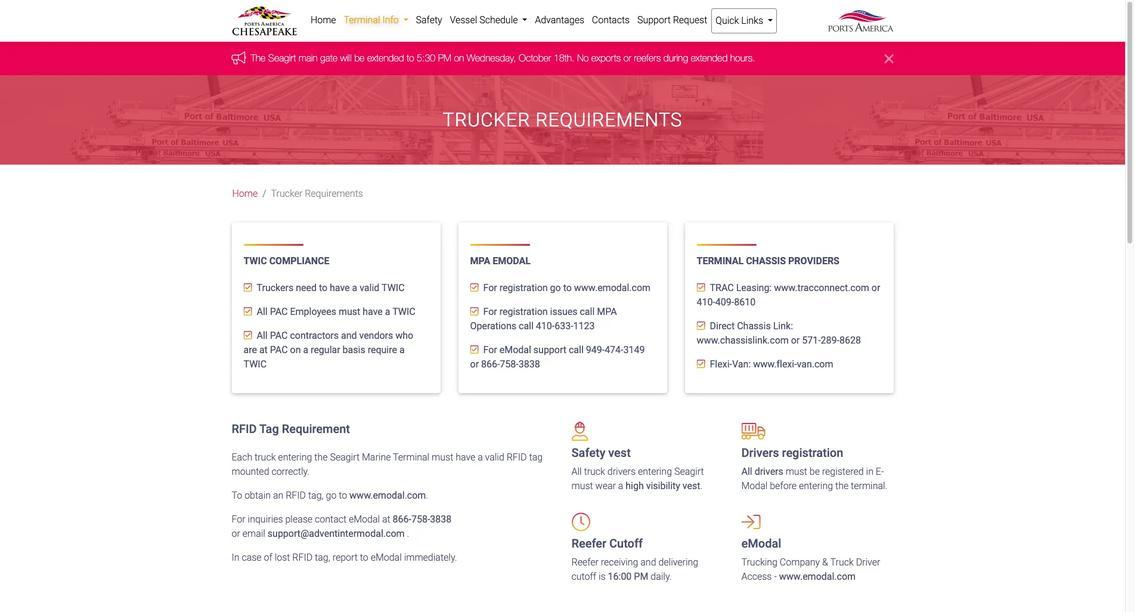 Task type: locate. For each thing, give the bounding box(es) containing it.
1 horizontal spatial truck
[[584, 466, 605, 477]]

require
[[368, 344, 397, 356]]

must inside all truck drivers entering seagirt must wear a
[[572, 480, 593, 492]]

home
[[311, 14, 336, 26], [232, 188, 258, 199]]

check square image
[[244, 283, 252, 293], [697, 283, 705, 293], [470, 307, 479, 316], [244, 331, 252, 340], [470, 345, 479, 355], [697, 359, 705, 369]]

a left tag at the bottom left of page
[[478, 452, 483, 463]]

1 horizontal spatial 866-758-3838 link
[[481, 359, 540, 370]]

-
[[775, 571, 777, 582]]

contractors
[[290, 330, 339, 341]]

www.emodal.com link for emodal
[[780, 571, 856, 582]]

0 horizontal spatial 3838
[[430, 514, 452, 525]]

regular
[[311, 344, 340, 356]]

truckers need to have a valid twic
[[257, 282, 405, 294]]

1 horizontal spatial vest
[[683, 480, 701, 492]]

to inside alert
[[407, 53, 414, 63]]

on down contractors
[[290, 344, 301, 356]]

truck up the mounted
[[255, 452, 276, 463]]

www.emodal.com down each truck entering the seagirt marine terminal must have a valid rfid tag mounted correctly.
[[350, 490, 426, 501]]

check square image for truckers need to have a valid twic
[[244, 283, 252, 293]]

0 vertical spatial check square image
[[470, 283, 479, 293]]

requirements
[[536, 109, 683, 131], [305, 188, 363, 199]]

0 vertical spatial reefer
[[572, 537, 607, 551]]

1 horizontal spatial terminal
[[393, 452, 430, 463]]

and up 16:00 pm daily.
[[641, 557, 657, 568]]

for down mpa emodal
[[484, 282, 497, 294]]

cutoff
[[572, 571, 597, 582]]

drivers up the before
[[755, 466, 784, 477]]

0 horizontal spatial 410-
[[536, 321, 555, 332]]

www.emodal.com link down &
[[780, 571, 856, 582]]

all up modal
[[742, 466, 753, 477]]

1 horizontal spatial requirements
[[536, 109, 683, 131]]

seagirt up high visibility vest .
[[675, 466, 704, 477]]

1 vertical spatial www.emodal.com link
[[350, 490, 426, 501]]

registration for for registration issues call mpa operations call
[[500, 306, 548, 318]]

1 vertical spatial chassis
[[737, 321, 771, 332]]

for registration issues call mpa operations call
[[470, 306, 617, 332]]

vessel schedule
[[450, 14, 520, 26]]

drivers up high on the right
[[608, 466, 636, 477]]

2 horizontal spatial seagirt
[[675, 466, 704, 477]]

410- down trac on the right top
[[697, 297, 716, 308]]

terminal chassis providers
[[697, 255, 840, 267]]

link:
[[774, 321, 793, 332]]

or inside alert
[[624, 53, 632, 63]]

on left the wednesday,
[[454, 53, 464, 63]]

extended right the during
[[691, 53, 728, 63]]

1 vertical spatial safety
[[572, 446, 606, 460]]

seagirt inside each truck entering the seagirt marine terminal must have a valid rfid tag mounted correctly.
[[330, 452, 360, 463]]

0 horizontal spatial extended
[[367, 53, 404, 63]]

requirement
[[282, 422, 350, 436]]

chassis up the leasing:
[[746, 255, 786, 267]]

pm left daily.
[[634, 571, 649, 582]]

in case of lost rfid tag, report to emodal immediately.
[[232, 552, 457, 563]]

terminal for terminal info
[[344, 14, 380, 26]]

1 pac from the top
[[270, 306, 288, 318]]

0 horizontal spatial on
[[290, 344, 301, 356]]

0 vertical spatial registration
[[500, 282, 548, 294]]

409-
[[716, 297, 735, 308]]

1 vertical spatial valid
[[485, 452, 505, 463]]

1 extended from the left
[[367, 53, 404, 63]]

0 horizontal spatial entering
[[278, 452, 312, 463]]

terminal left info
[[344, 14, 380, 26]]

0 vertical spatial home link
[[307, 8, 340, 32]]

1 horizontal spatial on
[[454, 53, 464, 63]]

or right www.tracconnect.com
[[872, 282, 881, 294]]

0 vertical spatial go
[[550, 282, 561, 294]]

call up the 1123
[[580, 306, 595, 318]]

email
[[243, 528, 265, 540]]

16:00 pm daily.
[[608, 571, 672, 582]]

trucker requirements
[[443, 109, 683, 131], [271, 188, 363, 199]]

0 vertical spatial on
[[454, 53, 464, 63]]

call right operations
[[519, 321, 534, 332]]

check square image
[[470, 283, 479, 293], [244, 307, 252, 316], [697, 321, 705, 331]]

2 horizontal spatial have
[[456, 452, 476, 463]]

check square image down mpa emodal
[[470, 283, 479, 293]]

have
[[330, 282, 350, 294], [363, 306, 383, 318], [456, 452, 476, 463]]

entering inside all truck drivers entering seagirt must wear a
[[638, 466, 672, 477]]

chassis inside direct chassis link: www.chassislink.com or 571-289-8628
[[737, 321, 771, 332]]

check square image up are
[[244, 307, 252, 316]]

drivers inside all truck drivers entering seagirt must wear a
[[608, 466, 636, 477]]

rfid left tag at the bottom left of page
[[507, 452, 527, 463]]

safety for safety
[[416, 14, 442, 26]]

1 horizontal spatial 866-
[[481, 359, 500, 370]]

for up operations
[[484, 306, 497, 318]]

1 vertical spatial reefer
[[572, 557, 599, 568]]

valid up "all pac employees must have a twic"
[[360, 282, 380, 294]]

for up email
[[232, 514, 246, 525]]

pac right are
[[270, 344, 288, 356]]

0 vertical spatial home
[[311, 14, 336, 26]]

0 vertical spatial call
[[580, 306, 595, 318]]

866-758-3838 link down operations
[[481, 359, 540, 370]]

wear
[[596, 480, 616, 492]]

pac left contractors
[[270, 330, 288, 341]]

866-758-3838 link up immediately.
[[393, 514, 452, 525]]

0 vertical spatial be
[[354, 53, 365, 63]]

terminal right marine
[[393, 452, 430, 463]]

please
[[285, 514, 313, 525]]

0 horizontal spatial home
[[232, 188, 258, 199]]

go up contact on the left
[[326, 490, 337, 501]]

1 horizontal spatial trucker requirements
[[443, 109, 683, 131]]

3838 up immediately.
[[430, 514, 452, 525]]

0 horizontal spatial trucker requirements
[[271, 188, 363, 199]]

must inside must be registered in e- modal before entering the terminal.
[[786, 466, 808, 477]]

tag
[[260, 422, 279, 436]]

0 vertical spatial safety
[[416, 14, 442, 26]]

1 vertical spatial on
[[290, 344, 301, 356]]

www.emodal.com down &
[[780, 571, 856, 582]]

1 vertical spatial home
[[232, 188, 258, 199]]

2 horizontal spatial www.emodal.com link
[[780, 571, 856, 582]]

vendors
[[359, 330, 393, 341]]

1 horizontal spatial 758-
[[500, 359, 519, 370]]

all inside all truck drivers entering seagirt must wear a
[[572, 466, 582, 477]]

safety left vessel
[[416, 14, 442, 26]]

will
[[340, 53, 352, 63]]

the inside must be registered in e- modal before entering the terminal.
[[836, 480, 849, 492]]

1 horizontal spatial go
[[550, 282, 561, 294]]

410- down issues
[[536, 321, 555, 332]]

1 vertical spatial pac
[[270, 330, 288, 341]]

vest up all truck drivers entering seagirt must wear a
[[609, 446, 631, 460]]

visibility
[[646, 480, 681, 492]]

0 horizontal spatial 866-758-3838 link
[[393, 514, 452, 525]]

3838 down support at the bottom
[[519, 359, 540, 370]]

1 horizontal spatial at
[[382, 514, 391, 525]]

flexi-
[[710, 359, 733, 370]]

rfid left tag
[[232, 422, 257, 436]]

0 horizontal spatial go
[[326, 490, 337, 501]]

0 horizontal spatial seagirt
[[268, 53, 296, 63]]

rfid
[[232, 422, 257, 436], [507, 452, 527, 463], [286, 490, 306, 501], [293, 552, 313, 563]]

check square image for for registration issues call mpa operations call
[[470, 307, 479, 316]]

866- down operations
[[481, 359, 500, 370]]

pm right 5:30
[[438, 53, 452, 63]]

0 vertical spatial pm
[[438, 53, 452, 63]]

direct
[[710, 321, 735, 332]]

be inside must be registered in e- modal before entering the terminal.
[[810, 466, 820, 477]]

1 vertical spatial 3838
[[430, 514, 452, 525]]

1 horizontal spatial extended
[[691, 53, 728, 63]]

1 vertical spatial trucker requirements
[[271, 188, 363, 199]]

www.emodal.com link
[[574, 282, 651, 294], [350, 490, 426, 501], [780, 571, 856, 582]]

. right visibility
[[701, 480, 703, 492]]

0 horizontal spatial drivers
[[608, 466, 636, 477]]

or down operations
[[470, 359, 479, 370]]

0 vertical spatial the
[[315, 452, 328, 463]]

truck inside each truck entering the seagirt marine terminal must have a valid rfid tag mounted correctly.
[[255, 452, 276, 463]]

report
[[333, 552, 358, 563]]

1 vertical spatial 866-
[[393, 514, 412, 525]]

or left email
[[232, 528, 240, 540]]

1 horizontal spatial the
[[836, 480, 849, 492]]

all inside all pac contractors and vendors who are at pac on a regular basis require a twic
[[257, 330, 268, 341]]

0 horizontal spatial check square image
[[244, 307, 252, 316]]

3 pac from the top
[[270, 344, 288, 356]]

for inside for registration issues call mpa operations call
[[484, 306, 497, 318]]

0 vertical spatial valid
[[360, 282, 380, 294]]

1 vertical spatial at
[[382, 514, 391, 525]]

1 horizontal spatial www.emodal.com link
[[574, 282, 651, 294]]

www.tracconnect.com
[[774, 282, 870, 294]]

2 vertical spatial check square image
[[697, 321, 705, 331]]

2 vertical spatial entering
[[799, 480, 833, 492]]

check square image for direct chassis link:
[[697, 321, 705, 331]]

0 vertical spatial 3838
[[519, 359, 540, 370]]

registration for drivers registration
[[782, 446, 844, 460]]

for inside the for emodal support call 949-474-3149 or 866-758-3838
[[484, 344, 497, 356]]

pm inside alert
[[438, 53, 452, 63]]

entering
[[278, 452, 312, 463], [638, 466, 672, 477], [799, 480, 833, 492]]

0 vertical spatial www.emodal.com
[[574, 282, 651, 294]]

1 horizontal spatial drivers
[[755, 466, 784, 477]]

check square image left trac on the right top
[[697, 283, 705, 293]]

registration inside for registration issues call mpa operations call
[[500, 306, 548, 318]]

www.flexi-
[[754, 359, 797, 370]]

check square image down operations
[[470, 345, 479, 355]]

all up are
[[257, 330, 268, 341]]

be left registered
[[810, 466, 820, 477]]

check square image up operations
[[470, 307, 479, 316]]

check square image left truckers
[[244, 283, 252, 293]]

0 horizontal spatial trucker
[[271, 188, 303, 199]]

call
[[580, 306, 595, 318], [519, 321, 534, 332], [569, 344, 584, 356]]

2 pac from the top
[[270, 330, 288, 341]]

0 vertical spatial chassis
[[746, 255, 786, 267]]

call inside the for emodal support call 949-474-3149 or 866-758-3838
[[569, 344, 584, 356]]

or left reefers
[[624, 53, 632, 63]]

0 horizontal spatial pm
[[438, 53, 452, 63]]

2 horizontal spatial entering
[[799, 480, 833, 492]]

the down requirement
[[315, 452, 328, 463]]

chassis
[[746, 255, 786, 267], [737, 321, 771, 332]]

. inside for inquiries please contact emodal at 866-758-3838 or email support@adventintermodal.com .
[[407, 528, 409, 540]]

support
[[638, 14, 671, 26]]

and up basis
[[341, 330, 357, 341]]

truck up wear
[[584, 466, 605, 477]]

a
[[352, 282, 357, 294], [385, 306, 390, 318], [303, 344, 309, 356], [400, 344, 405, 356], [478, 452, 483, 463], [618, 480, 624, 492]]

&
[[823, 557, 829, 568]]

1 horizontal spatial and
[[641, 557, 657, 568]]

1 vertical spatial entering
[[638, 466, 672, 477]]

www.chassislink.com
[[697, 335, 789, 346]]

758- down operations
[[500, 359, 519, 370]]

all for all drivers
[[742, 466, 753, 477]]

1 horizontal spatial 3838
[[519, 359, 540, 370]]

0 vertical spatial 410-
[[697, 297, 716, 308]]

www.emodal.com link up the 1123
[[574, 282, 651, 294]]

410-409-8610 link
[[697, 297, 756, 308]]

reefer for reefer cutoff
[[572, 537, 607, 551]]

all
[[257, 306, 268, 318], [257, 330, 268, 341], [572, 466, 582, 477], [742, 466, 753, 477]]

1 horizontal spatial entering
[[638, 466, 672, 477]]

1 horizontal spatial seagirt
[[330, 452, 360, 463]]

entering down registered
[[799, 480, 833, 492]]

. down each truck entering the seagirt marine terminal must have a valid rfid tag mounted correctly.
[[426, 490, 428, 501]]

emodal
[[493, 255, 531, 267], [500, 344, 531, 356], [349, 514, 380, 525], [742, 537, 782, 551], [371, 552, 402, 563]]

for for for emodal support call 949-474-3149 or 866-758-3838
[[484, 344, 497, 356]]

valid left tag at the bottom left of page
[[485, 452, 505, 463]]

1 vertical spatial the
[[836, 480, 849, 492]]

quick links
[[716, 15, 766, 26]]

1 vertical spatial check square image
[[244, 307, 252, 316]]

is
[[599, 571, 606, 582]]

october
[[519, 53, 551, 63]]

truck inside all truck drivers entering seagirt must wear a
[[584, 466, 605, 477]]

0 horizontal spatial www.emodal.com link
[[350, 490, 426, 501]]

0 vertical spatial www.emodal.com link
[[574, 282, 651, 294]]

high
[[626, 480, 644, 492]]

registration down mpa emodal
[[500, 282, 548, 294]]

0 vertical spatial seagirt
[[268, 53, 296, 63]]

and inside all pac contractors and vendors who are at pac on a regular basis require a twic
[[341, 330, 357, 341]]

truck for each
[[255, 452, 276, 463]]

all down safety vest
[[572, 466, 582, 477]]

have inside each truck entering the seagirt marine terminal must have a valid rfid tag mounted correctly.
[[456, 452, 476, 463]]

vest
[[609, 446, 631, 460], [683, 480, 701, 492]]

at right are
[[259, 344, 268, 356]]

truckers
[[257, 282, 294, 294]]

to right need
[[319, 282, 328, 294]]

pac down truckers
[[270, 306, 288, 318]]

2 vertical spatial www.emodal.com link
[[780, 571, 856, 582]]

entering inside must be registered in e- modal before entering the terminal.
[[799, 480, 833, 492]]

2 vertical spatial seagirt
[[675, 466, 704, 477]]

on
[[454, 53, 464, 63], [290, 344, 301, 356]]

289-
[[821, 335, 840, 346]]

access
[[742, 571, 772, 582]]

rfid right lost
[[293, 552, 313, 563]]

to left 5:30
[[407, 53, 414, 63]]

issues
[[550, 306, 578, 318]]

0 vertical spatial 866-758-3838 link
[[481, 359, 540, 370]]

tag, up contact on the left
[[308, 490, 324, 501]]

check square image for flexi-van:
[[697, 359, 705, 369]]

reefers
[[634, 53, 661, 63]]

an
[[273, 490, 284, 501]]

or inside the for emodal support call 949-474-3149 or 866-758-3838
[[470, 359, 479, 370]]

mounted
[[232, 466, 269, 477]]

extended down info
[[367, 53, 404, 63]]

www.emodal.com up the 1123
[[574, 282, 651, 294]]

seagirt inside all truck drivers entering seagirt must wear a
[[675, 466, 704, 477]]

truck
[[255, 452, 276, 463], [584, 466, 605, 477]]

leasing:
[[737, 282, 772, 294]]

for down operations
[[484, 344, 497, 356]]

check square image for for registration go to
[[470, 283, 479, 293]]

www.emodal.com link down each truck entering the seagirt marine terminal must have a valid rfid tag mounted correctly.
[[350, 490, 426, 501]]

direct chassis link: www.chassislink.com or 571-289-8628
[[697, 321, 861, 346]]

be inside alert
[[354, 53, 365, 63]]

compliance
[[269, 255, 330, 267]]

entering up visibility
[[638, 466, 672, 477]]

registration up must be registered in e- modal before entering the terminal.
[[782, 446, 844, 460]]

0 vertical spatial 758-
[[500, 359, 519, 370]]

chassis up www.chassislink.com
[[737, 321, 771, 332]]

check square image left the flexi-
[[697, 359, 705, 369]]

866-758-3838 link
[[481, 359, 540, 370], [393, 514, 452, 525]]

0 horizontal spatial be
[[354, 53, 365, 63]]

pac for employees
[[270, 306, 288, 318]]

1 reefer from the top
[[572, 537, 607, 551]]

go
[[550, 282, 561, 294], [326, 490, 337, 501]]

1 drivers from the left
[[608, 466, 636, 477]]

home link
[[307, 8, 340, 32], [232, 187, 258, 201]]

2 vertical spatial have
[[456, 452, 476, 463]]

check square image for all pac employees must have a twic
[[244, 307, 252, 316]]

contacts
[[592, 14, 630, 26]]

on inside alert
[[454, 53, 464, 63]]

e-
[[876, 466, 884, 477]]

at inside for inquiries please contact emodal at 866-758-3838 or email support@adventintermodal.com .
[[382, 514, 391, 525]]

of
[[264, 552, 272, 563]]

on inside all pac contractors and vendors who are at pac on a regular basis require a twic
[[290, 344, 301, 356]]

1 vertical spatial truck
[[584, 466, 605, 477]]

support request link
[[634, 8, 712, 32]]

or left 571-
[[791, 335, 800, 346]]

be right will at the top of the page
[[354, 53, 365, 63]]

2 vertical spatial registration
[[782, 446, 844, 460]]

terminal up trac on the right top
[[697, 255, 744, 267]]

vessel schedule link
[[446, 8, 531, 32]]

truck for all
[[584, 466, 605, 477]]

for
[[484, 282, 497, 294], [484, 306, 497, 318], [484, 344, 497, 356], [232, 514, 246, 525]]

the down registered
[[836, 480, 849, 492]]

mpa
[[470, 255, 491, 267], [597, 306, 617, 318]]

.
[[701, 480, 703, 492], [426, 490, 428, 501], [407, 528, 409, 540]]

entering inside each truck entering the seagirt marine terminal must have a valid rfid tag mounted correctly.
[[278, 452, 312, 463]]

receiving
[[601, 557, 639, 568]]

seagirt
[[268, 53, 296, 63], [330, 452, 360, 463], [675, 466, 704, 477]]

1 vertical spatial be
[[810, 466, 820, 477]]

866- up immediately.
[[393, 514, 412, 525]]

410-633-1123
[[536, 321, 595, 332]]

trac
[[710, 282, 734, 294]]

0 horizontal spatial truck
[[255, 452, 276, 463]]

links
[[742, 15, 764, 26]]

0 horizontal spatial safety
[[416, 14, 442, 26]]

reefer inside reefer receiving and delivering cutoff is
[[572, 557, 599, 568]]

0 vertical spatial at
[[259, 344, 268, 356]]

1 vertical spatial registration
[[500, 306, 548, 318]]

safety
[[416, 14, 442, 26], [572, 446, 606, 460]]

758- up immediately.
[[412, 514, 430, 525]]

check square image left direct
[[697, 321, 705, 331]]

call left 949-
[[569, 344, 584, 356]]

modal
[[742, 480, 768, 492]]

chassis for link:
[[737, 321, 771, 332]]

registration up operations
[[500, 306, 548, 318]]

1 vertical spatial mpa
[[597, 306, 617, 318]]

seagirt left marine
[[330, 452, 360, 463]]

0 vertical spatial trucker
[[443, 109, 531, 131]]

seagirt right "the"
[[268, 53, 296, 63]]

a inside all truck drivers entering seagirt must wear a
[[618, 480, 624, 492]]

go up issues
[[550, 282, 561, 294]]

2 reefer from the top
[[572, 557, 599, 568]]

safety for safety vest
[[572, 446, 606, 460]]

0 horizontal spatial terminal
[[344, 14, 380, 26]]

check square image up are
[[244, 331, 252, 340]]

to up contact on the left
[[339, 490, 347, 501]]

2 vertical spatial terminal
[[393, 452, 430, 463]]

1 vertical spatial terminal
[[697, 255, 744, 267]]

at up support@adventintermodal.com link in the bottom of the page
[[382, 514, 391, 525]]

. up immediately.
[[407, 528, 409, 540]]

for inside for inquiries please contact emodal at 866-758-3838 or email support@adventintermodal.com .
[[232, 514, 246, 525]]

reefer
[[572, 537, 607, 551], [572, 557, 599, 568]]

tag, left 'report'
[[315, 552, 330, 563]]

vest right visibility
[[683, 480, 701, 492]]



Task type: describe. For each thing, give the bounding box(es) containing it.
emodal inside the for emodal support call 949-474-3149 or 866-758-3838
[[500, 344, 531, 356]]

at inside all pac contractors and vendors who are at pac on a regular basis require a twic
[[259, 344, 268, 356]]

rfid tag requirement
[[232, 422, 350, 436]]

1 vertical spatial tag,
[[315, 552, 330, 563]]

the seagirt main gate will be extended to 5:30 pm on wednesday, october 18th.  no exports or reefers during extended hours.
[[251, 53, 756, 63]]

8628
[[840, 335, 861, 346]]

company
[[780, 557, 820, 568]]

must be registered in e- modal before entering the terminal.
[[742, 466, 888, 492]]

call for issues
[[580, 306, 595, 318]]

5:30
[[417, 53, 436, 63]]

0 vertical spatial requirements
[[536, 109, 683, 131]]

call for support
[[569, 344, 584, 356]]

a up vendors
[[385, 306, 390, 318]]

must inside each truck entering the seagirt marine terminal must have a valid rfid tag mounted correctly.
[[432, 452, 454, 463]]

for for for registration go to www.emodal.com
[[484, 282, 497, 294]]

1 vertical spatial requirements
[[305, 188, 363, 199]]

van.com
[[797, 359, 834, 370]]

www.chassislink.com link
[[697, 335, 789, 346]]

for emodal support call 949-474-3149 or 866-758-3838
[[470, 344, 645, 370]]

1 vertical spatial call
[[519, 321, 534, 332]]

terminal inside each truck entering the seagirt marine terminal must have a valid rfid tag mounted correctly.
[[393, 452, 430, 463]]

for inquiries please contact emodal at 866-758-3838 or email support@adventintermodal.com .
[[232, 514, 452, 540]]

the
[[251, 53, 266, 63]]

advantages link
[[531, 8, 588, 32]]

twic compliance
[[244, 255, 330, 267]]

866- inside for inquiries please contact emodal at 866-758-3838 or email support@adventintermodal.com .
[[393, 514, 412, 525]]

1 horizontal spatial have
[[363, 306, 383, 318]]

schedule
[[480, 14, 518, 26]]

emodal inside for inquiries please contact emodal at 866-758-3838 or email support@adventintermodal.com .
[[349, 514, 380, 525]]

obtain
[[245, 490, 271, 501]]

949-474-3149 link
[[586, 344, 645, 356]]

gate
[[320, 53, 338, 63]]

a down who
[[400, 344, 405, 356]]

the inside each truck entering the seagirt marine terminal must have a valid rfid tag mounted correctly.
[[315, 452, 328, 463]]

inquiries
[[248, 514, 283, 525]]

0 vertical spatial tag,
[[308, 490, 324, 501]]

all for all pac contractors and vendors who are at pac on a regular basis require a twic
[[257, 330, 268, 341]]

delivering
[[659, 557, 699, 568]]

to up issues
[[564, 282, 572, 294]]

drivers
[[742, 446, 779, 460]]

trucking company & truck driver access -
[[742, 557, 881, 582]]

for for for inquiries please contact emodal at 866-758-3838 or email support@adventintermodal.com .
[[232, 514, 246, 525]]

2 horizontal spatial www.emodal.com
[[780, 571, 856, 582]]

2 extended from the left
[[691, 53, 728, 63]]

1 horizontal spatial www.emodal.com
[[574, 282, 651, 294]]

1 horizontal spatial home
[[311, 14, 336, 26]]

reefer for reefer receiving and delivering cutoff is
[[572, 557, 599, 568]]

wednesday,
[[467, 53, 516, 63]]

18th.
[[554, 53, 575, 63]]

to
[[232, 490, 242, 501]]

employees
[[290, 306, 336, 318]]

all pac employees must have a twic
[[257, 306, 416, 318]]

1123
[[574, 321, 595, 332]]

1 vertical spatial vest
[[683, 480, 701, 492]]

mpa inside for registration issues call mpa operations call
[[597, 306, 617, 318]]

in
[[867, 466, 874, 477]]

rfid inside each truck entering the seagirt marine terminal must have a valid rfid tag mounted correctly.
[[507, 452, 527, 463]]

1 vertical spatial www.emodal.com
[[350, 490, 426, 501]]

0 vertical spatial have
[[330, 282, 350, 294]]

registration for for registration go to www.emodal.com
[[500, 282, 548, 294]]

or inside for inquiries please contact emodal at 866-758-3838 or email support@adventintermodal.com .
[[232, 528, 240, 540]]

immediately.
[[404, 552, 457, 563]]

866- inside the for emodal support call 949-474-3149 or 866-758-3838
[[481, 359, 500, 370]]

1 horizontal spatial pm
[[634, 571, 649, 582]]

high visibility vest .
[[626, 480, 703, 492]]

pac for contractors
[[270, 330, 288, 341]]

633-
[[555, 321, 574, 332]]

all drivers
[[742, 466, 784, 477]]

check square image for for emodal support call
[[470, 345, 479, 355]]

seagirt for all
[[675, 466, 704, 477]]

www.tracconnect.com link
[[774, 282, 870, 294]]

mpa emodal
[[470, 255, 531, 267]]

758- inside the for emodal support call 949-474-3149 or 866-758-3838
[[500, 359, 519, 370]]

safety vest
[[572, 446, 631, 460]]

and inside reefer receiving and delivering cutoff is
[[641, 557, 657, 568]]

tag
[[529, 452, 543, 463]]

0 vertical spatial mpa
[[470, 255, 491, 267]]

410- inside trac leasing: www.tracconnect.com or 410-409-8610
[[697, 297, 716, 308]]

reefer receiving and delivering cutoff is
[[572, 557, 699, 582]]

to right 'report'
[[360, 552, 369, 563]]

valid inside each truck entering the seagirt marine terminal must have a valid rfid tag mounted correctly.
[[485, 452, 505, 463]]

twic inside all pac contractors and vendors who are at pac on a regular basis require a twic
[[244, 359, 267, 370]]

close image
[[885, 52, 894, 66]]

949-
[[586, 344, 605, 356]]

1 horizontal spatial home link
[[307, 8, 340, 32]]

support@adventintermodal.com link
[[268, 528, 407, 540]]

drivers registration
[[742, 446, 844, 460]]

hours.
[[731, 53, 756, 63]]

3838 inside for inquiries please contact emodal at 866-758-3838 or email support@adventintermodal.com .
[[430, 514, 452, 525]]

seagirt for each
[[330, 452, 360, 463]]

3149
[[624, 344, 645, 356]]

correctly.
[[272, 466, 310, 477]]

a up "all pac employees must have a twic"
[[352, 282, 357, 294]]

0 vertical spatial trucker requirements
[[443, 109, 683, 131]]

0 horizontal spatial home link
[[232, 187, 258, 201]]

the seagirt main gate will be extended to 5:30 pm on wednesday, october 18th.  no exports or reefers during extended hours. alert
[[0, 42, 1126, 75]]

no
[[577, 53, 589, 63]]

rfid right "an"
[[286, 490, 306, 501]]

terminal info link
[[340, 8, 412, 32]]

16:00
[[608, 571, 632, 582]]

terminal for terminal chassis providers
[[697, 255, 744, 267]]

advantages
[[535, 14, 585, 26]]

support
[[534, 344, 567, 356]]

3838 inside the for emodal support call 949-474-3149 or 866-758-3838
[[519, 359, 540, 370]]

seagirt inside alert
[[268, 53, 296, 63]]

quick
[[716, 15, 739, 26]]

474-
[[605, 344, 624, 356]]

check square image for trac leasing:
[[697, 283, 705, 293]]

a down contractors
[[303, 344, 309, 356]]

1 vertical spatial go
[[326, 490, 337, 501]]

or inside trac leasing: www.tracconnect.com or 410-409-8610
[[872, 282, 881, 294]]

van:
[[733, 359, 751, 370]]

1 horizontal spatial trucker
[[443, 109, 531, 131]]

2 drivers from the left
[[755, 466, 784, 477]]

operations
[[470, 321, 517, 332]]

exports
[[592, 53, 621, 63]]

chassis for providers
[[746, 255, 786, 267]]

1 horizontal spatial .
[[426, 490, 428, 501]]

0 horizontal spatial vest
[[609, 446, 631, 460]]

for for for registration issues call mpa operations call
[[484, 306, 497, 318]]

2 horizontal spatial .
[[701, 480, 703, 492]]

all for all pac employees must have a twic
[[257, 306, 268, 318]]

safety link
[[412, 8, 446, 32]]

marine
[[362, 452, 391, 463]]

1 vertical spatial 866-758-3838 link
[[393, 514, 452, 525]]

are
[[244, 344, 257, 356]]

571-289-8628 link
[[803, 335, 861, 346]]

basis
[[343, 344, 366, 356]]

all truck drivers entering seagirt must wear a
[[572, 466, 704, 492]]

flexi-van: www.flexi-van.com
[[710, 359, 834, 370]]

or inside direct chassis link: www.chassislink.com or 571-289-8628
[[791, 335, 800, 346]]

all for all truck drivers entering seagirt must wear a
[[572, 466, 582, 477]]

contact
[[315, 514, 347, 525]]

during
[[664, 53, 688, 63]]

410-633-1123 link
[[536, 321, 595, 332]]

www.emodal.com link for each truck entering the seagirt marine terminal must have a valid rfid tag mounted correctly.
[[350, 490, 426, 501]]

to obtain an rfid tag, go to www.emodal.com .
[[232, 490, 428, 501]]

contacts link
[[588, 8, 634, 32]]

a inside each truck entering the seagirt marine terminal must have a valid rfid tag mounted correctly.
[[478, 452, 483, 463]]

main
[[299, 53, 318, 63]]

bullhorn image
[[232, 51, 251, 64]]

who
[[396, 330, 414, 341]]

terminal.
[[851, 480, 888, 492]]

check square image for all pac contractors and vendors who are at pac on a regular basis require a twic
[[244, 331, 252, 340]]

758- inside for inquiries please contact emodal at 866-758-3838 or email support@adventintermodal.com .
[[412, 514, 430, 525]]

all pac contractors and vendors who are at pac on a regular basis require a twic
[[244, 330, 414, 370]]

the seagirt main gate will be extended to 5:30 pm on wednesday, october 18th.  no exports or reefers during extended hours. link
[[251, 53, 756, 63]]

571-
[[803, 335, 821, 346]]

reefer cutoff
[[572, 537, 643, 551]]

need
[[296, 282, 317, 294]]

before
[[770, 480, 797, 492]]



Task type: vqa. For each thing, say whether or not it's contained in the screenshot.
'Urgent Messages' link
no



